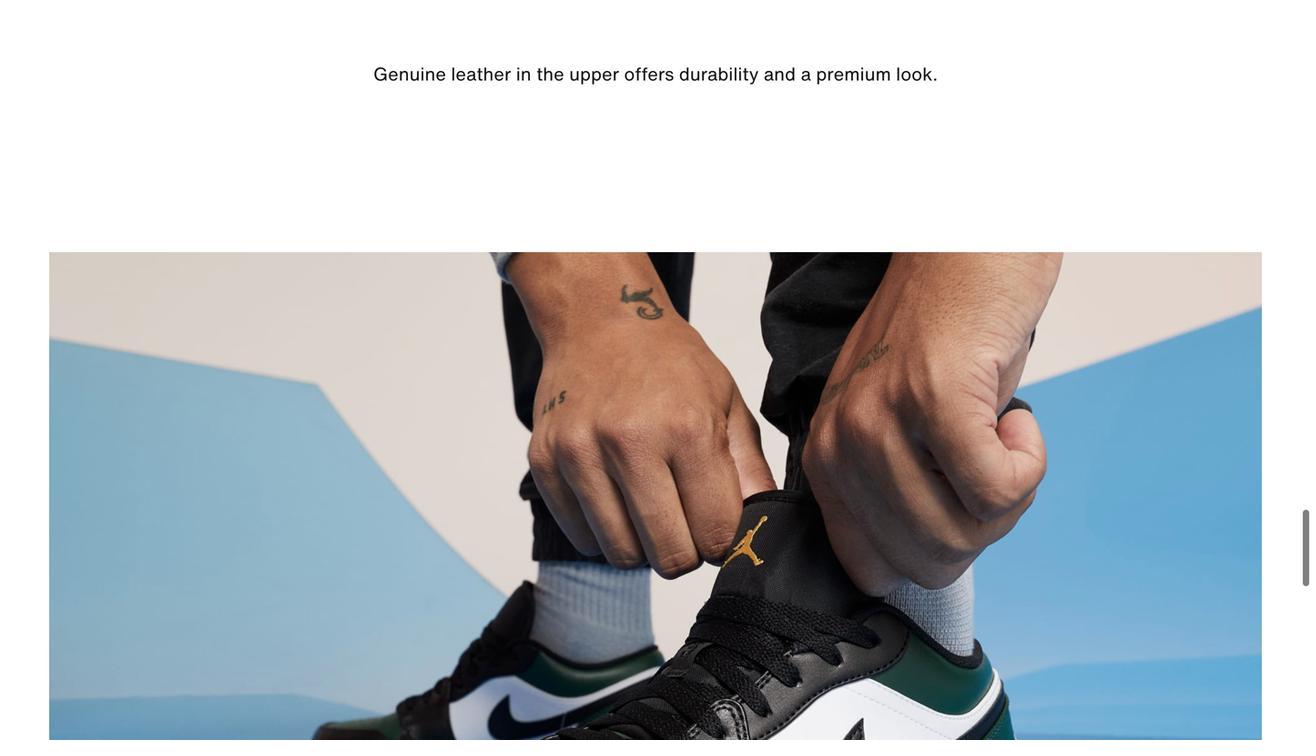 Task type: locate. For each thing, give the bounding box(es) containing it.
and
[[764, 61, 796, 87]]

leather
[[451, 61, 511, 87]]

upper
[[569, 61, 619, 87]]

durability
[[679, 61, 759, 87]]

genuine
[[373, 61, 446, 87]]

a
[[801, 61, 811, 87]]

the
[[537, 61, 564, 87]]

genuine leather in the upper offers durability and a premium look.
[[373, 61, 938, 87]]

in
[[516, 61, 532, 87]]



Task type: vqa. For each thing, say whether or not it's contained in the screenshot.
'Supply' on the right bottom of page
no



Task type: describe. For each thing, give the bounding box(es) containing it.
premium
[[816, 61, 891, 87]]

look.
[[896, 61, 938, 87]]

offers
[[624, 61, 674, 87]]



